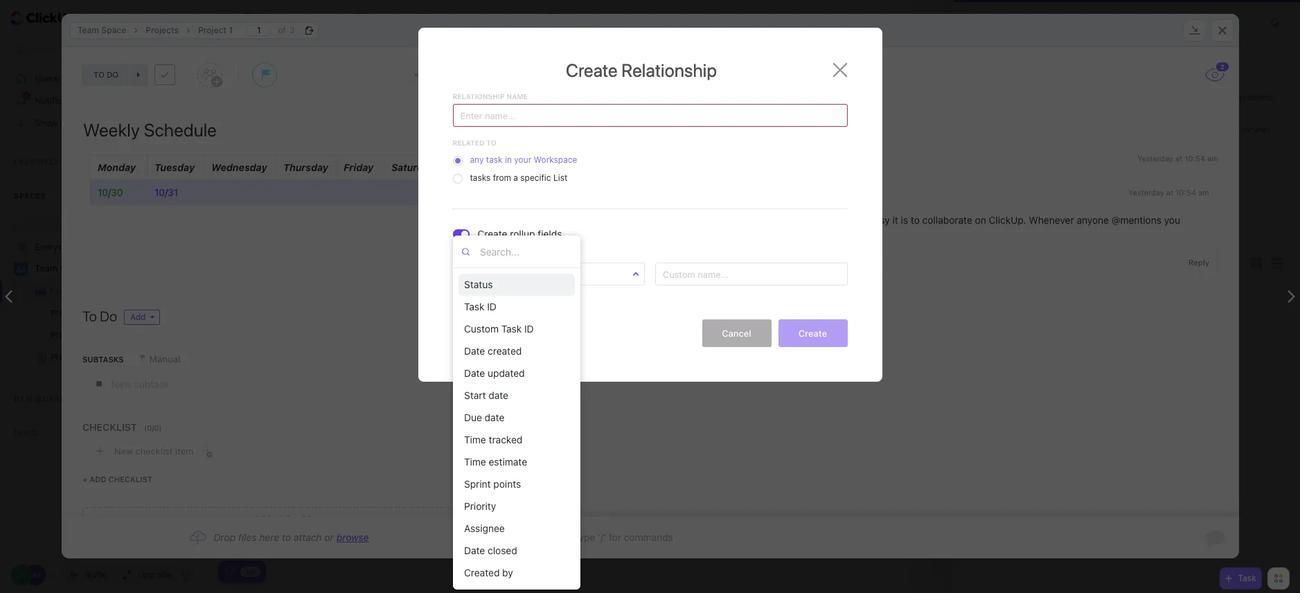 Task type: locate. For each thing, give the bounding box(es) containing it.
0 vertical spatial time
[[605, 64, 623, 72]]

1 horizontal spatial a
[[682, 228, 687, 240]]

a right the from
[[514, 173, 518, 183]]

Search tasks... text field
[[232, 37, 347, 57]]

checklist
[[135, 445, 173, 456], [108, 475, 152, 484]]

sharing & permissions link
[[1158, 88, 1280, 106]]

search down 'set task position in this list' number field on the top
[[232, 42, 259, 52]]

1 vertical spatial 1
[[81, 308, 85, 318]]

1 vertical spatial list
[[554, 173, 568, 183]]

projects
[[245, 11, 288, 24], [1028, 17, 1058, 26], [145, 25, 178, 35], [50, 286, 84, 297]]

project 1 link up the notes on the left of the page
[[0, 302, 181, 324]]

task for task
[[1239, 573, 1257, 583]]

a inside the ! tagging you here so you can see how easy it is to collaborate on clickup. whenever anyone @mentions you about work, you'll receive a notification in your inbox.
[[682, 228, 687, 240]]

1 vertical spatial project 1 link
[[0, 302, 181, 324]]

project 2 inside sidebar navigation
[[51, 330, 86, 340]]

2 vertical spatial create
[[799, 327, 828, 339]]

2 inside ‎task 2 link
[[300, 156, 305, 167]]

created inside schedule dialog
[[537, 152, 569, 164]]

status button
[[459, 274, 575, 296]]

task right this
[[589, 152, 607, 164]]

2 you from the left
[[792, 214, 808, 226]]

hide closed button up sharing & permissions
[[1201, 74, 1269, 88]]

you
[[738, 214, 754, 226], [792, 214, 808, 226], [1164, 214, 1181, 226]]

search inside sidebar navigation
[[27, 44, 54, 54]]

from
[[493, 173, 511, 183]]

work,
[[593, 228, 618, 240]]

schedule inside the task body element
[[84, 121, 171, 146]]

add inside the task body element
[[89, 475, 106, 484]]

projects link for top the project 2 link
[[1028, 17, 1058, 26]]

rollup fields
[[453, 245, 508, 253]]

date
[[464, 345, 485, 357], [464, 367, 485, 379], [464, 545, 485, 556]]

rollup up select
[[453, 245, 481, 253]]

project 1
[[198, 25, 233, 35], [51, 308, 85, 318]]

thursday
[[283, 161, 328, 173]]

0 vertical spatial 10:54
[[547, 75, 567, 84]]

0 horizontal spatial here
[[259, 532, 279, 543]]

of 3
[[278, 25, 294, 35]]

schedule dialog
[[61, 14, 1239, 559]]

0 vertical spatial add
[[453, 298, 470, 309]]

0 horizontal spatial 2
[[81, 330, 86, 340]]

you
[[519, 152, 534, 164]]

so
[[779, 214, 790, 226]]

0 horizontal spatial add
[[89, 475, 106, 484]]

1 left do
[[81, 308, 85, 318]]

how
[[848, 214, 867, 226]]

1 vertical spatial id
[[525, 323, 534, 335]]

date created button
[[459, 340, 575, 362]]

2 vertical spatial time
[[464, 456, 486, 468]]

1 horizontal spatial by
[[609, 152, 619, 164]]

browse
[[336, 532, 369, 543]]

new checklist item
[[114, 445, 193, 456]]

id down task id button
[[525, 323, 534, 335]]

schedule up monday
[[84, 121, 171, 146]]

1 vertical spatial relationship
[[453, 92, 505, 100]]

0 horizontal spatial list
[[323, 11, 340, 23]]

1 horizontal spatial team
[[77, 25, 99, 35]]

hide
[[1215, 77, 1233, 86], [1215, 275, 1233, 284]]

+
[[82, 475, 87, 484]]

1 vertical spatial 10:54
[[1185, 154, 1205, 163]]

1 inside sidebar navigation
[[81, 308, 85, 318]]

0 vertical spatial hide closed button
[[1201, 74, 1269, 88]]

fields up field...
[[483, 245, 508, 253]]

2 hide closed button from the top
[[1201, 273, 1269, 287]]

hide closed button
[[1201, 74, 1269, 88], [1201, 273, 1269, 287]]

tasks
[[470, 173, 491, 183]]

1 vertical spatial hide
[[1215, 275, 1233, 284]]

0 horizontal spatial by
[[503, 567, 513, 579]]

weekly
[[277, 208, 309, 220]]

weekly schedule link
[[274, 202, 881, 226]]

2 horizontal spatial you
[[1164, 214, 1181, 226]]

0 vertical spatial 3
[[289, 25, 294, 35]]

list up search tasks... text box
[[323, 11, 340, 23]]

related
[[453, 139, 485, 147]]

1 horizontal spatial project 1
[[198, 25, 233, 35]]

project 1 left do
[[51, 308, 85, 318]]

1 vertical spatial here
[[259, 532, 279, 543]]

1 vertical spatial to
[[911, 214, 920, 226]]

! tagging you here so you can see how easy it is to collaborate on clickup. whenever anyone @mentions you about work, you'll receive a notification in your inbox.
[[565, 214, 1183, 240]]

sharing
[[1180, 91, 1212, 102]]

1 horizontal spatial add
[[453, 298, 470, 309]]

at
[[1176, 154, 1183, 163], [1167, 188, 1174, 197]]

0 horizontal spatial relationship
[[453, 92, 505, 100]]

0 horizontal spatial at
[[1167, 188, 1174, 197]]

1 vertical spatial hide closed button
[[1201, 273, 1269, 287]]

rollup down the status
[[472, 298, 499, 309]]

browse link
[[336, 532, 369, 543]]

0 horizontal spatial fields
[[483, 245, 508, 253]]

create for create relationship
[[566, 60, 618, 80]]

1 vertical spatial your
[[753, 228, 772, 240]]

your left inbox.
[[753, 228, 772, 240]]

1 horizontal spatial schedule
[[311, 208, 351, 220]]

3 down thursday
[[300, 182, 305, 193]]

your inside create relationship dialog
[[514, 155, 532, 165]]

projects link inside task locations element
[[138, 22, 185, 38]]

here left so
[[756, 214, 776, 226]]

Set task position in this List number field
[[247, 25, 271, 36]]

created by
[[464, 567, 513, 579]]

task right any
[[486, 155, 503, 165]]

you right @mentions at the top right
[[1164, 214, 1181, 226]]

0 horizontal spatial task
[[486, 155, 503, 165]]

select
[[460, 268, 487, 279]]

date for due date
[[485, 412, 505, 423]]

0 horizontal spatial create
[[478, 228, 508, 240]]

1 vertical spatial in
[[742, 228, 750, 240]]

this
[[571, 152, 587, 164]]

it
[[893, 214, 898, 226]]

list down workspace
[[554, 173, 568, 183]]

minimize task image
[[1190, 26, 1201, 35]]

1 left 'set task position in this list' number field on the top
[[229, 25, 233, 35]]

time tracked button
[[459, 429, 575, 451]]

1
[[229, 25, 233, 35], [81, 308, 85, 318]]

field...
[[489, 268, 515, 279]]

project inside task locations element
[[198, 25, 226, 35]]

2 horizontal spatial 2
[[1095, 17, 1100, 26]]

&
[[1214, 91, 1221, 102]]

2 hide from the top
[[1215, 275, 1233, 284]]

0 vertical spatial create
[[566, 60, 618, 80]]

show
[[35, 117, 58, 128]]

yesterday
[[1138, 154, 1173, 163], [1129, 188, 1164, 197]]

+ add checklist
[[82, 475, 152, 484]]

to
[[487, 139, 497, 147], [911, 214, 920, 226], [282, 532, 291, 543]]

in right notification
[[742, 228, 750, 240]]

add rollup field button
[[453, 298, 521, 309]]

task
[[589, 152, 607, 164], [486, 155, 503, 165]]

0 vertical spatial id
[[487, 301, 497, 313]]

project 1 link up ⌘k
[[191, 22, 240, 38]]

0 vertical spatial 2
[[1095, 17, 1100, 26]]

search up home
[[27, 44, 54, 54]]

id left field
[[487, 301, 497, 313]]

1 vertical spatial closed
[[1235, 275, 1265, 284]]

projects inside button
[[245, 11, 288, 24]]

0 horizontal spatial a
[[514, 173, 518, 183]]

checklist down new
[[108, 475, 152, 484]]

to right is
[[911, 214, 920, 226]]

fields right rollup
[[538, 228, 562, 240]]

0 horizontal spatial team
[[35, 263, 58, 274]]

gantt
[[504, 11, 529, 23]]

3 inside task locations element
[[289, 25, 294, 35]]

your inside the ! tagging you here so you can see how easy it is to collaborate on clickup. whenever anyone @mentions you about work, you'll receive a notification in your inbox.
[[753, 228, 772, 240]]

time left tracked
[[605, 64, 623, 72]]

list inside create relationship dialog
[[554, 173, 568, 183]]

you'll
[[620, 228, 644, 240]]

1 hide closed button from the top
[[1201, 74, 1269, 88]]

weekly schedule
[[277, 208, 351, 220]]

2 vertical spatial closed
[[488, 545, 517, 556]]

schedule right weekly
[[311, 208, 351, 220]]

⌘k
[[179, 44, 192, 54]]

or
[[324, 532, 334, 543]]

10:54 am
[[547, 75, 580, 84]]

1 horizontal spatial list
[[554, 173, 568, 183]]

calendar
[[431, 11, 472, 23]]

1 horizontal spatial id
[[525, 323, 534, 335]]

0 vertical spatial to
[[487, 139, 497, 147]]

user friends image
[[16, 265, 26, 273]]

points
[[494, 478, 521, 490]]

a right receive on the top
[[682, 228, 687, 240]]

task inside create relationship dialog
[[486, 155, 503, 165]]

0 vertical spatial relationship
[[622, 60, 717, 80]]

1 horizontal spatial search
[[232, 42, 259, 52]]

0 horizontal spatial in
[[505, 155, 512, 165]]

is
[[901, 214, 908, 226]]

time for time estimate
[[464, 456, 486, 468]]

due
[[464, 412, 482, 423]]

time for time tracked
[[464, 434, 486, 446]]

0 vertical spatial in
[[505, 155, 512, 165]]

created inside button
[[488, 345, 522, 357]]

2 horizontal spatial team
[[975, 17, 995, 26]]

here right the 'files'
[[259, 532, 279, 543]]

1 vertical spatial time
[[464, 434, 486, 446]]

0 vertical spatial checklist
[[135, 445, 173, 456]]

2 vertical spatial to
[[282, 532, 291, 543]]

tuesday
[[154, 161, 194, 173]]

date up created
[[464, 545, 485, 556]]

@mentions
[[1112, 214, 1162, 226]]

yesterday at 10:54 am down sharing
[[1138, 154, 1219, 163]]

1 vertical spatial project 2
[[51, 330, 86, 340]]

project 1 inside task locations element
[[198, 25, 233, 35]]

1 horizontal spatial project 2
[[1067, 17, 1100, 26]]

1 horizontal spatial fields
[[538, 228, 562, 240]]

team space inside sidebar navigation
[[35, 263, 87, 274]]

1 horizontal spatial here
[[756, 214, 776, 226]]

0 vertical spatial your
[[514, 155, 532, 165]]

by left copying
[[609, 152, 619, 164]]

Custom name... text field
[[656, 263, 848, 286]]

0 horizontal spatial project 1 link
[[0, 302, 181, 324]]

date right due
[[485, 412, 505, 423]]

1 horizontal spatial in
[[742, 228, 750, 240]]

add inside create relationship dialog
[[453, 298, 470, 309]]

you right "tagging"
[[738, 214, 754, 226]]

date down the date updated
[[489, 389, 509, 401]]

automations
[[1158, 12, 1208, 22]]

create for create rollup fields
[[478, 228, 508, 240]]

0 vertical spatial date
[[489, 389, 509, 401]]

0 vertical spatial hide
[[1215, 77, 1233, 86]]

team inside sidebar navigation
[[35, 263, 58, 274]]

1 vertical spatial hide closed
[[1215, 275, 1265, 284]]

hide closed button down reply
[[1201, 273, 1269, 287]]

related to
[[453, 139, 497, 147]]

task inside button
[[502, 323, 522, 335]]

2 horizontal spatial create
[[799, 327, 828, 339]]

sidebar navigation
[[0, 0, 209, 593]]

1 horizontal spatial 2
[[300, 156, 305, 167]]

you right so
[[792, 214, 808, 226]]

favorites
[[14, 157, 59, 166]]

checklist down (0/0)
[[135, 445, 173, 456]]

1 horizontal spatial create
[[566, 60, 618, 80]]

0 vertical spatial am
[[569, 75, 580, 84]]

share
[[1260, 12, 1283, 23]]

date for date created
[[464, 345, 485, 357]]

2 vertical spatial date
[[464, 545, 485, 556]]

0 vertical spatial list
[[323, 11, 340, 23]]

1 vertical spatial project 2 link
[[0, 324, 181, 346]]

1 vertical spatial yesterday
[[1129, 188, 1164, 197]]

1 horizontal spatial project 2 link
[[1067, 17, 1100, 26]]

add up mine
[[453, 298, 470, 309]]

0 vertical spatial yesterday
[[1138, 154, 1173, 163]]

in inside create relationship dialog
[[505, 155, 512, 165]]

0 horizontal spatial id
[[487, 301, 497, 313]]

any
[[470, 155, 484, 165]]

0 vertical spatial a
[[514, 173, 518, 183]]

created up updated
[[488, 345, 522, 357]]

0 horizontal spatial your
[[514, 155, 532, 165]]

to left attach
[[282, 532, 291, 543]]

date up start
[[464, 367, 485, 379]]

time up sprint
[[464, 456, 486, 468]]

relationship down task locations element
[[622, 60, 717, 80]]

3 date from the top
[[464, 545, 485, 556]]

date inside button
[[464, 367, 485, 379]]

project 1 left 'set task position in this list' number field on the top
[[198, 25, 233, 35]]

3 right of
[[289, 25, 294, 35]]

task inside button
[[464, 301, 485, 313]]

0 horizontal spatial created
[[488, 345, 522, 357]]

task inside schedule dialog
[[589, 152, 607, 164]]

date
[[489, 389, 509, 401], [485, 412, 505, 423]]

1 vertical spatial date
[[464, 367, 485, 379]]

closed inside date closed button
[[488, 545, 517, 556]]

1 horizontal spatial your
[[753, 228, 772, 240]]

search
[[232, 42, 259, 52], [27, 44, 54, 54]]

1 vertical spatial a
[[682, 228, 687, 240]]

2 date from the top
[[464, 367, 485, 379]]

task
[[277, 182, 297, 193], [464, 301, 485, 313], [502, 323, 522, 335], [1239, 573, 1257, 583]]

time inside task details element
[[605, 64, 623, 72]]

time down due
[[464, 434, 486, 446]]

1 vertical spatial by
[[503, 567, 513, 579]]

home link
[[0, 67, 209, 89]]

0 vertical spatial project 2
[[1067, 17, 1100, 26]]

calendar link
[[431, 0, 478, 35]]

created up specific
[[537, 152, 569, 164]]

create
[[566, 60, 618, 80], [478, 228, 508, 240], [799, 327, 828, 339]]

1/4
[[245, 567, 256, 576]]

0 horizontal spatial you
[[738, 214, 754, 226]]

3 you from the left
[[1164, 214, 1181, 226]]

1 you from the left
[[738, 214, 754, 226]]

task locations element
[[61, 14, 1239, 47]]

0 vertical spatial 1
[[229, 25, 233, 35]]

tagging
[[699, 214, 735, 226]]

by down date closed button
[[503, 567, 513, 579]]

add right the +
[[89, 475, 106, 484]]

to right related
[[487, 139, 497, 147]]

3 inside the task 3 link
[[300, 182, 305, 193]]

Enter name... text field
[[453, 104, 848, 127]]

rollup
[[453, 245, 481, 253], [472, 298, 499, 309]]

1 vertical spatial create
[[478, 228, 508, 240]]

project
[[1067, 17, 1093, 26], [198, 25, 226, 35], [51, 308, 78, 318], [51, 330, 78, 340], [51, 352, 78, 362]]

1 horizontal spatial relationship
[[622, 60, 717, 80]]

0 horizontal spatial project 2
[[51, 330, 86, 340]]

custom task id button
[[459, 318, 575, 340]]

0 vertical spatial at
[[1176, 154, 1183, 163]]

time
[[605, 64, 623, 72], [464, 434, 486, 446], [464, 456, 486, 468]]

0 vertical spatial project 2 link
[[1067, 17, 1100, 26]]

your up tasks from a specific list at the left top of the page
[[514, 155, 532, 165]]

date down custom
[[464, 345, 485, 357]]

1 date from the top
[[464, 345, 485, 357]]

notifications link
[[0, 89, 209, 112]]

1 vertical spatial add
[[89, 475, 106, 484]]

search for search tasks...
[[232, 42, 259, 52]]

new
[[114, 445, 133, 456]]

workspace
[[534, 155, 578, 165]]

relationship left name
[[453, 92, 505, 100]]

0 horizontal spatial project 1
[[51, 308, 85, 318]]

in left you
[[505, 155, 512, 165]]

yesterday at 10:54 am up @mentions at the top right
[[1129, 188, 1210, 197]]



Task type: vqa. For each thing, say whether or not it's contained in the screenshot.
Custom name... TEXT BOX
yes



Task type: describe. For each thing, give the bounding box(es) containing it.
board
[[372, 11, 399, 23]]

collaborate
[[922, 214, 972, 226]]

project notes link
[[0, 346, 181, 369]]

3 for task 3
[[300, 182, 305, 193]]

task details element
[[61, 47, 1239, 103]]

upgrade
[[138, 570, 172, 580]]

subtasks
[[82, 354, 123, 363]]

notes
[[81, 352, 104, 362]]

cancel
[[722, 327, 752, 339]]

friday
[[343, 161, 373, 173]]

0 vertical spatial closed
[[1235, 77, 1265, 86]]

comments
[[1232, 125, 1271, 134]]

start date button
[[459, 385, 575, 407]]

invite
[[86, 570, 107, 580]]

due date button
[[459, 407, 575, 429]]

Edit task name text field
[[83, 118, 476, 141]]

checklist
[[82, 421, 137, 433]]

1 hide closed from the top
[[1215, 77, 1265, 86]]

relationship name
[[453, 92, 528, 100]]

tracked
[[625, 64, 659, 72]]

2 inside the project 2 link
[[81, 330, 86, 340]]

1 horizontal spatial project 1 link
[[191, 22, 240, 38]]

1 vertical spatial schedule
[[311, 208, 351, 220]]

table
[[561, 11, 586, 23]]

sprint
[[464, 478, 491, 490]]

custom task id
[[464, 323, 534, 335]]

task id button
[[459, 296, 575, 318]]

create relationship dialog
[[418, 28, 883, 382]]

time tracked
[[464, 434, 523, 446]]

onboarding checklist button element
[[224, 566, 235, 577]]

10:54 inside task details element
[[547, 75, 567, 84]]

date for date closed
[[464, 545, 485, 556]]

specific
[[521, 173, 551, 183]]

start
[[464, 389, 486, 401]]

comments button
[[1206, 120, 1280, 138]]

New subtask text field
[[111, 371, 476, 396]]

2 hide closed from the top
[[1215, 275, 1265, 284]]

on
[[975, 214, 986, 226]]

team inside task locations element
[[77, 25, 99, 35]]

name
[[507, 92, 528, 100]]

wednesday
[[211, 161, 267, 173]]

list inside list link
[[323, 11, 340, 23]]

anyone
[[1077, 214, 1109, 226]]

projects inside sidebar navigation
[[50, 286, 84, 297]]

drop files here to attach or browse
[[213, 532, 369, 543]]

created for date
[[488, 345, 522, 357]]

upgrade link
[[117, 565, 178, 585]]

id inside button
[[525, 323, 534, 335]]

to do
[[82, 308, 117, 324]]

projects button
[[239, 2, 288, 33]]

id inside button
[[487, 301, 497, 313]]

created for you
[[537, 152, 569, 164]]

2 vertical spatial 10:54
[[1176, 188, 1196, 197]]

do
[[100, 308, 117, 324]]

sprint points
[[464, 478, 521, 490]]

2 horizontal spatial space
[[997, 17, 1019, 26]]

date closed button
[[459, 540, 575, 562]]

a inside dialog
[[514, 173, 518, 183]]

task for task id
[[464, 301, 485, 313]]

10/31
[[154, 186, 178, 198]]

!
[[694, 214, 697, 226]]

task for task 3
[[277, 182, 297, 193]]

assignee button
[[459, 518, 575, 540]]

here inside the ! tagging you here so you can see how easy it is to collaborate on clickup. whenever anyone @mentions you about work, you'll receive a notification in your inbox.
[[756, 214, 776, 226]]

to inside create relationship dialog
[[487, 139, 497, 147]]

0 vertical spatial yesterday at 10:54 am
[[1138, 154, 1219, 163]]

priority
[[464, 500, 496, 512]]

gantt link
[[504, 0, 535, 35]]

in inside the ! tagging you here so you can see how easy it is to collaborate on clickup. whenever anyone @mentions you about work, you'll receive a notification in your inbox.
[[742, 228, 750, 240]]

projects inside task locations element
[[145, 25, 178, 35]]

start date
[[464, 389, 509, 401]]

to inside the ! tagging you here so you can see how easy it is to collaborate on clickup. whenever anyone @mentions you about work, you'll receive a notification in your inbox.
[[911, 214, 920, 226]]

1 vertical spatial yesterday at 10:54 am
[[1129, 188, 1210, 197]]

date updated button
[[459, 362, 575, 385]]

reply
[[1189, 258, 1210, 267]]

clickup.
[[989, 214, 1026, 226]]

(0/0)
[[144, 423, 162, 432]]

show more
[[35, 117, 81, 128]]

1 hide from the top
[[1215, 77, 1233, 86]]

1 inside task locations element
[[229, 25, 233, 35]]

date created
[[464, 345, 522, 357]]

everything link
[[0, 236, 209, 258]]

search tasks...
[[232, 42, 290, 52]]

saturday
[[391, 161, 434, 173]]

0 horizontal spatial project 2 link
[[0, 324, 181, 346]]

task 3 link
[[274, 176, 881, 199]]

am inside task details element
[[569, 75, 580, 84]]

0 vertical spatial rollup
[[453, 245, 481, 253]]

task body element
[[61, 103, 497, 529]]

Search... text field
[[480, 241, 574, 262]]

1 vertical spatial rollup
[[472, 298, 499, 309]]

team space inside task locations element
[[77, 25, 126, 35]]

assignee
[[464, 522, 505, 534]]

1 vertical spatial fields
[[483, 245, 508, 253]]

create rollup fields
[[478, 228, 562, 240]]

closed for 2nd "hide closed" 'button'
[[1235, 275, 1265, 284]]

automations button
[[1151, 7, 1215, 28]]

3 for of 3
[[289, 25, 294, 35]]

can
[[811, 214, 827, 226]]

1 vertical spatial checklist
[[108, 475, 152, 484]]

date for start date
[[489, 389, 509, 401]]

created
[[464, 567, 500, 579]]

select field... button
[[453, 263, 645, 286]]

space inside sidebar navigation
[[60, 263, 87, 274]]

dashboards
[[14, 394, 71, 403]]

project 1 inside sidebar navigation
[[51, 308, 85, 318]]

2 vertical spatial am
[[1199, 188, 1210, 197]]

estimate
[[489, 456, 527, 468]]

task id
[[464, 301, 497, 313]]

space inside task locations element
[[101, 25, 126, 35]]

time for time tracked
[[605, 64, 623, 72]]

1 horizontal spatial at
[[1176, 154, 1183, 163]]

onboarding checklist button image
[[224, 566, 235, 577]]

whenever
[[1029, 214, 1074, 226]]

drop
[[213, 532, 235, 543]]

date for date updated
[[464, 367, 485, 379]]

created by button
[[459, 562, 575, 584]]

project notes
[[51, 352, 104, 362]]

mine link
[[456, 310, 476, 333]]

‎task 2 link
[[274, 150, 881, 173]]

create relationship
[[566, 60, 717, 80]]

10/30
[[97, 186, 123, 198]]

board link
[[372, 0, 404, 35]]

to
[[82, 308, 96, 324]]

date updated
[[464, 367, 525, 379]]

closed for date closed button
[[488, 545, 517, 556]]

1 vertical spatial am
[[1208, 154, 1219, 163]]

search for search
[[27, 44, 54, 54]]

you created this task by copying
[[519, 152, 657, 164]]

projects link for the rightmost "project 1" link
[[138, 22, 185, 38]]

files
[[238, 532, 256, 543]]

create inside create 'button'
[[799, 327, 828, 339]]

1 vertical spatial at
[[1167, 188, 1174, 197]]

by inside schedule dialog
[[609, 152, 619, 164]]

mine
[[456, 316, 476, 327]]

table link
[[561, 0, 591, 35]]

favorites button
[[0, 145, 209, 178]]

by inside created by button
[[503, 567, 513, 579]]

time tracked
[[605, 64, 659, 72]]

‎task
[[277, 156, 297, 167]]



